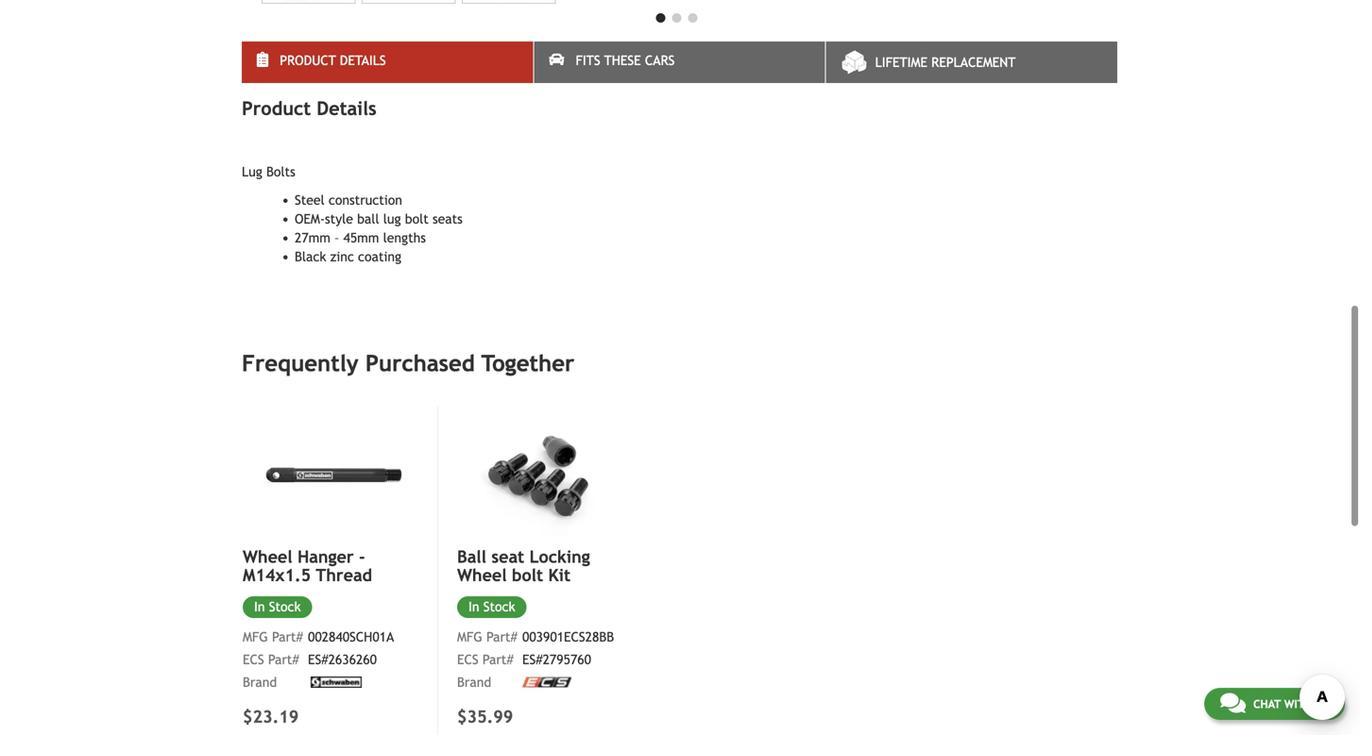 Task type: describe. For each thing, give the bounding box(es) containing it.
wheel hanger - m14x1.5 thread link
[[243, 547, 417, 586]]

fits
[[576, 53, 600, 68]]

stock for m14x1.5
[[269, 600, 301, 615]]

bolt inside lug bolts steel construction oem-style ball lug bolt seats 27mm – 45mm lengths black zinc coating
[[405, 211, 429, 227]]

$23.19
[[243, 708, 299, 727]]

ball lug
[[357, 211, 401, 227]]

–
[[335, 230, 339, 246]]

0 vertical spatial details
[[340, 53, 386, 68]]

in stock for wheel
[[468, 600, 515, 615]]

in for m14x1.5
[[254, 600, 265, 615]]

002840sch01a
[[308, 630, 394, 645]]

es#2795760
[[522, 653, 591, 668]]

45mm
[[343, 230, 379, 246]]

us
[[1316, 698, 1329, 711]]

1 vertical spatial product
[[242, 97, 311, 119]]

wheel hanger - m14x1.5 thread
[[243, 547, 372, 586]]

mfg part# 002840sch01a ecs part# es#2636260 brand
[[243, 630, 394, 690]]

ecs for $23.19
[[243, 653, 264, 668]]

m14x1.5
[[243, 566, 311, 586]]

oem-
[[295, 211, 325, 227]]

part# up $35.99
[[482, 653, 514, 668]]

27mm
[[295, 230, 331, 246]]

black
[[295, 249, 326, 264]]

coating
[[358, 249, 402, 264]]

$35.99
[[457, 708, 513, 727]]

chat with us link
[[1204, 689, 1345, 721]]

wheel inside ball seat locking wheel bolt kit
[[457, 566, 507, 586]]

hanger
[[298, 547, 354, 567]]

fits these cars
[[576, 53, 675, 68]]

1 vertical spatial product details
[[242, 97, 377, 119]]

0 vertical spatial product
[[280, 53, 336, 68]]

lengths
[[383, 230, 426, 246]]

bolt inside ball seat locking wheel bolt kit
[[512, 566, 543, 586]]

comments image
[[1220, 692, 1246, 715]]

in for wheel
[[468, 600, 479, 615]]

replacement
[[931, 55, 1016, 70]]

chat
[[1253, 698, 1281, 711]]

lifetime
[[875, 55, 928, 70]]

fits these cars link
[[534, 41, 825, 83]]

ecs image
[[522, 678, 571, 688]]

seats
[[433, 211, 463, 227]]



Task type: vqa. For each thing, say whether or not it's contained in the screenshot.
the bottom "of"
no



Task type: locate. For each thing, give the bounding box(es) containing it.
purchased
[[365, 350, 475, 377]]

stock for wheel
[[483, 600, 515, 615]]

mfg down ball
[[457, 630, 482, 645]]

1 mfg from the left
[[243, 630, 268, 645]]

ball seat locking wheel bolt kit image
[[457, 406, 630, 536]]

1 brand from the left
[[243, 675, 277, 690]]

mfg for wheel hanger - m14x1.5 thread
[[243, 630, 268, 645]]

part#
[[272, 630, 303, 645], [486, 630, 517, 645], [268, 653, 299, 668], [482, 653, 514, 668]]

lug bolts steel construction oem-style ball lug bolt seats 27mm – 45mm lengths black zinc coating
[[242, 164, 463, 264]]

3 es#3570132 - ms100171 - apr lug bolts (set of 10) - 27mm - black zinc coated 27mm (oem length) ball set wheel bolts - apr - audi volkswagen image from the left
[[462, 0, 556, 4]]

0 horizontal spatial in stock
[[254, 600, 301, 615]]

brand up $23.19
[[243, 675, 277, 690]]

frequently purchased together
[[242, 350, 575, 377]]

in stock for m14x1.5
[[254, 600, 301, 615]]

mfg inside mfg part# 002840sch01a ecs part# es#2636260 brand
[[243, 630, 268, 645]]

lifetime replacement
[[875, 55, 1016, 70]]

bolt
[[405, 211, 429, 227], [512, 566, 543, 586]]

1 ecs from the left
[[243, 653, 264, 668]]

locking
[[530, 547, 590, 567]]

mfg inside mfg part# 003901ecs28bb ecs part# es#2795760 brand
[[457, 630, 482, 645]]

product
[[280, 53, 336, 68], [242, 97, 311, 119]]

0 horizontal spatial bolt
[[405, 211, 429, 227]]

wheel
[[243, 547, 292, 567], [457, 566, 507, 586]]

003901ecs28bb
[[522, 630, 614, 645]]

1 horizontal spatial ecs
[[457, 653, 479, 668]]

ball
[[457, 547, 486, 567]]

bolt left kit
[[512, 566, 543, 586]]

brand inside mfg part# 003901ecs28bb ecs part# es#2795760 brand
[[457, 675, 491, 690]]

1 in stock from the left
[[254, 600, 301, 615]]

kit
[[548, 566, 571, 586]]

wheel inside wheel hanger - m14x1.5 thread
[[243, 547, 292, 567]]

0 vertical spatial bolt
[[405, 211, 429, 227]]

1 vertical spatial bolt
[[512, 566, 543, 586]]

these
[[604, 53, 641, 68]]

in down m14x1.5
[[254, 600, 265, 615]]

brand inside mfg part# 002840sch01a ecs part# es#2636260 brand
[[243, 675, 277, 690]]

2 in from the left
[[468, 600, 479, 615]]

zinc
[[330, 249, 354, 264]]

part# down m14x1.5
[[272, 630, 303, 645]]

in stock
[[254, 600, 301, 615], [468, 600, 515, 615]]

2 es#3570132 - ms100171 - apr lug bolts (set of 10) - 27mm - black zinc coated 27mm (oem length) ball set wheel bolts - apr - audi volkswagen image from the left
[[362, 0, 456, 4]]

together
[[481, 350, 575, 377]]

part# left 003901ecs28bb
[[486, 630, 517, 645]]

0 horizontal spatial brand
[[243, 675, 277, 690]]

thread
[[316, 566, 372, 586]]

0 vertical spatial product details
[[280, 53, 386, 68]]

ecs inside mfg part# 003901ecs28bb ecs part# es#2795760 brand
[[457, 653, 479, 668]]

schwaben image
[[308, 677, 365, 689]]

steel
[[295, 193, 325, 208]]

brand
[[243, 675, 277, 690], [457, 675, 491, 690]]

part# up $23.19
[[268, 653, 299, 668]]

2 ecs from the left
[[457, 653, 479, 668]]

1 horizontal spatial mfg
[[457, 630, 482, 645]]

0 horizontal spatial mfg
[[243, 630, 268, 645]]

es#2636260
[[308, 653, 377, 668]]

brand up $35.99
[[457, 675, 491, 690]]

bolts
[[266, 164, 295, 179]]

mfg
[[243, 630, 268, 645], [457, 630, 482, 645]]

2 horizontal spatial es#3570132 - ms100171 - apr lug bolts (set of 10) - 27mm - black zinc coated 27mm (oem length) ball set wheel bolts - apr - audi volkswagen image
[[462, 0, 556, 4]]

details
[[340, 53, 386, 68], [317, 97, 377, 119]]

0 horizontal spatial stock
[[269, 600, 301, 615]]

1 horizontal spatial wheel
[[457, 566, 507, 586]]

wheel hanger - m14x1.5 thread image
[[243, 406, 417, 537]]

mfg for ball seat locking wheel bolt kit
[[457, 630, 482, 645]]

0 horizontal spatial wheel
[[243, 547, 292, 567]]

1 in from the left
[[254, 600, 265, 615]]

ecs up $23.19
[[243, 653, 264, 668]]

es#3570132 - ms100171 - apr lug bolts (set of 10) - 27mm - black zinc coated 27mm (oem length) ball set wheel bolts - apr - audi volkswagen image
[[262, 0, 355, 4], [362, 0, 456, 4], [462, 0, 556, 4]]

0 horizontal spatial in
[[254, 600, 265, 615]]

stock down ball seat locking wheel bolt kit
[[483, 600, 515, 615]]

stock
[[269, 600, 301, 615], [483, 600, 515, 615]]

in stock down m14x1.5
[[254, 600, 301, 615]]

in down ball
[[468, 600, 479, 615]]

ball seat locking wheel bolt kit
[[457, 547, 590, 586]]

in stock down ball seat locking wheel bolt kit
[[468, 600, 515, 615]]

1 horizontal spatial bolt
[[512, 566, 543, 586]]

2 in stock from the left
[[468, 600, 515, 615]]

1 vertical spatial details
[[317, 97, 377, 119]]

lug
[[242, 164, 262, 179]]

wheel left the hanger
[[243, 547, 292, 567]]

cars
[[645, 53, 675, 68]]

brand for $23.19
[[243, 675, 277, 690]]

in
[[254, 600, 265, 615], [468, 600, 479, 615]]

lifetime replacement link
[[826, 41, 1117, 83]]

ball seat locking wheel bolt kit link
[[457, 547, 630, 586]]

2 stock from the left
[[483, 600, 515, 615]]

ecs up $35.99
[[457, 653, 479, 668]]

product details link
[[242, 41, 533, 83]]

bolt up lengths on the top left of the page
[[405, 211, 429, 227]]

style
[[325, 211, 353, 227]]

product details
[[280, 53, 386, 68], [242, 97, 377, 119]]

1 es#3570132 - ms100171 - apr lug bolts (set of 10) - 27mm - black zinc coated 27mm (oem length) ball set wheel bolts - apr - audi volkswagen image from the left
[[262, 0, 355, 4]]

brand for $35.99
[[457, 675, 491, 690]]

1 horizontal spatial brand
[[457, 675, 491, 690]]

1 stock from the left
[[269, 600, 301, 615]]

frequently
[[242, 350, 359, 377]]

0 horizontal spatial es#3570132 - ms100171 - apr lug bolts (set of 10) - 27mm - black zinc coated 27mm (oem length) ball set wheel bolts - apr - audi volkswagen image
[[262, 0, 355, 4]]

mfg down m14x1.5
[[243, 630, 268, 645]]

0 horizontal spatial ecs
[[243, 653, 264, 668]]

ecs for $35.99
[[457, 653, 479, 668]]

stock down m14x1.5
[[269, 600, 301, 615]]

1 horizontal spatial in
[[468, 600, 479, 615]]

chat with us
[[1253, 698, 1329, 711]]

mfg part# 003901ecs28bb ecs part# es#2795760 brand
[[457, 630, 614, 690]]

1 horizontal spatial in stock
[[468, 600, 515, 615]]

ecs inside mfg part# 002840sch01a ecs part# es#2636260 brand
[[243, 653, 264, 668]]

construction
[[329, 193, 402, 208]]

with
[[1284, 698, 1312, 711]]

2 brand from the left
[[457, 675, 491, 690]]

2 mfg from the left
[[457, 630, 482, 645]]

1 horizontal spatial stock
[[483, 600, 515, 615]]

seat
[[491, 547, 524, 567]]

wheel left kit
[[457, 566, 507, 586]]

ecs
[[243, 653, 264, 668], [457, 653, 479, 668]]

1 horizontal spatial es#3570132 - ms100171 - apr lug bolts (set of 10) - 27mm - black zinc coated 27mm (oem length) ball set wheel bolts - apr - audi volkswagen image
[[362, 0, 456, 4]]

-
[[359, 547, 365, 567]]



